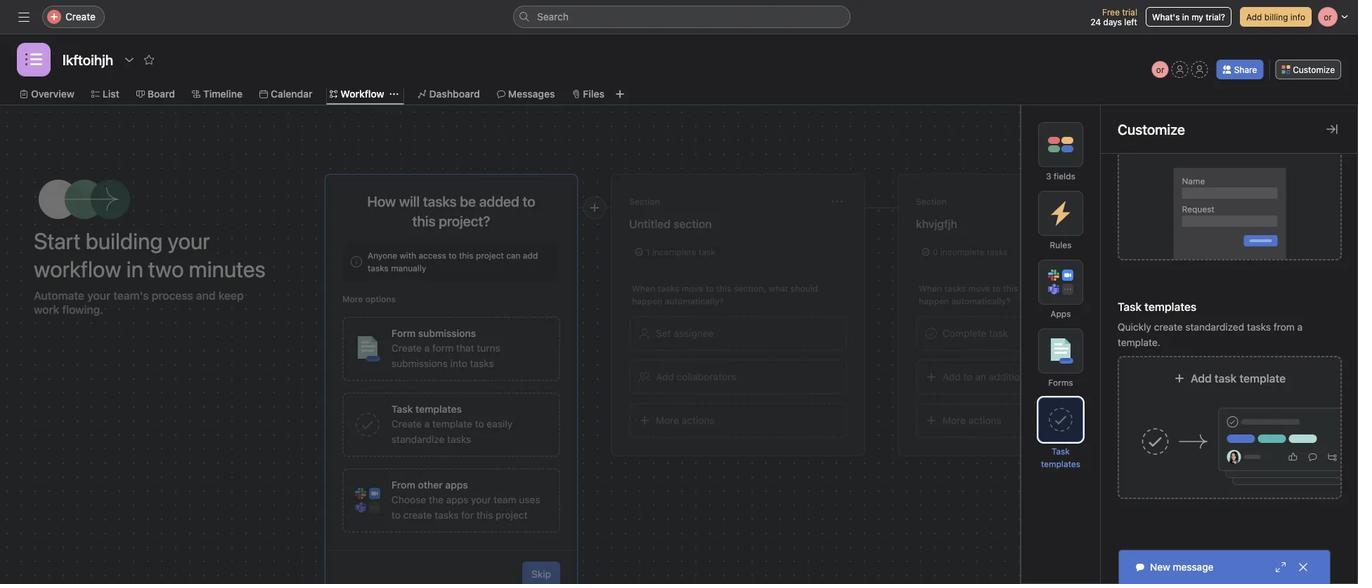 Task type: describe. For each thing, give the bounding box(es) containing it.
messages link
[[497, 86, 555, 102]]

rules
[[1050, 240, 1072, 250]]

task templates for task templates create a template to easily standardize tasks
[[392, 404, 462, 415]]

create inside from other apps choose the apps your team uses to create tasks for this project
[[403, 510, 432, 522]]

timeline
[[203, 88, 243, 100]]

tasks inside anyone with access to this project can add tasks manually
[[368, 264, 389, 273]]

incomplete for khvjgfjh
[[941, 247, 985, 257]]

3 fields
[[1046, 172, 1076, 181]]

close details image
[[1327, 124, 1338, 135]]

in inside start building your workflow in two minutes automate your team's process and keep work flowing.
[[126, 256, 143, 283]]

team
[[494, 495, 516, 506]]

add collaborators
[[656, 372, 736, 383]]

create for form submissions
[[392, 343, 422, 354]]

search
[[537, 11, 569, 22]]

when for khvjgfjh
[[919, 284, 942, 294]]

complete task button
[[916, 316, 1134, 352]]

choose
[[392, 495, 426, 506]]

task
[[1052, 447, 1070, 457]]

expand new message image
[[1275, 562, 1287, 574]]

quickly create standardized tasks from a template.
[[1118, 322, 1303, 349]]

tasks inside the quickly create standardized tasks from a template.
[[1247, 322, 1271, 333]]

1 vertical spatial customize
[[1118, 121, 1185, 137]]

more
[[342, 295, 363, 304]]

move for khvjgfjh
[[968, 284, 990, 294]]

will
[[399, 193, 420, 210]]

add to an additional project
[[943, 372, 1068, 383]]

process
[[152, 289, 193, 303]]

section
[[674, 218, 712, 231]]

1 incomplete task
[[646, 247, 715, 257]]

complete
[[943, 328, 987, 340]]

task templates
[[1041, 447, 1081, 470]]

this inside from other apps choose the apps your team uses to create tasks for this project
[[477, 510, 493, 522]]

what's in my trial?
[[1152, 12, 1225, 22]]

incomplete for untitled section
[[652, 247, 696, 257]]

work flowing.
[[34, 303, 103, 317]]

tasks down 0 incomplete tasks
[[944, 284, 966, 294]]

more options
[[342, 295, 396, 304]]

set assignee
[[656, 328, 714, 340]]

tasks inside how will tasks be added to this project?
[[423, 193, 457, 210]]

options
[[365, 295, 396, 304]]

add to an additional project button
[[916, 360, 1134, 395]]

0 incomplete tasks
[[933, 247, 1008, 257]]

khvjgfjh
[[916, 218, 957, 231]]

be
[[460, 193, 476, 210]]

add for add task template
[[1191, 372, 1212, 386]]

0 vertical spatial your
[[168, 228, 210, 254]]

set
[[656, 328, 671, 340]]

info
[[1291, 12, 1305, 22]]

templates
[[1041, 460, 1081, 470]]

overview link
[[20, 86, 74, 102]]

free
[[1102, 7, 1120, 17]]

khvjgfjh button
[[916, 212, 1134, 237]]

tasks inside form submissions create a form that turns submissions into tasks
[[470, 358, 494, 370]]

expand sidebar image
[[18, 11, 30, 22]]

to inside from other apps choose the apps your team uses to create tasks for this project
[[392, 510, 401, 522]]

task for add task template
[[1215, 372, 1237, 386]]

to inside anyone with access to this project can add tasks manually
[[449, 251, 457, 261]]

add for add billing info
[[1246, 12, 1262, 22]]

calendar
[[271, 88, 312, 100]]

request
[[1182, 205, 1215, 214]]

in inside what's in my trial? button
[[1182, 12, 1189, 22]]

section for untitled section
[[629, 197, 660, 207]]

for
[[461, 510, 474, 522]]

should for khvjgfjh
[[1078, 284, 1105, 294]]

task templates for task templates
[[1118, 301, 1197, 314]]

add collaborators button
[[629, 360, 847, 395]]

collaborators
[[677, 372, 736, 383]]

calendar link
[[259, 86, 312, 102]]

add task template button
[[1117, 356, 1342, 500]]

and
[[196, 289, 216, 303]]

this up complete task button
[[1003, 284, 1018, 294]]

free trial 24 days left
[[1091, 7, 1137, 27]]

from
[[392, 480, 415, 491]]

two minutes
[[148, 256, 266, 283]]

workflow
[[34, 256, 121, 283]]

apps
[[1051, 309, 1071, 319]]

new message
[[1150, 562, 1214, 574]]

task templates create a template to easily standardize tasks
[[392, 404, 513, 446]]

to down "1 incomplete task"
[[706, 284, 714, 294]]

files link
[[572, 86, 605, 102]]

create inside the quickly create standardized tasks from a template.
[[1154, 322, 1183, 333]]

set assignee button
[[629, 316, 847, 352]]

template inside task templates create a template to easily standardize tasks
[[432, 419, 472, 430]]

add
[[523, 251, 538, 261]]

board
[[148, 88, 175, 100]]

section, for untitled section
[[734, 284, 766, 294]]

close image
[[1298, 562, 1309, 574]]

anyone
[[368, 251, 397, 261]]

when for untitled section
[[632, 284, 655, 294]]

this inside anyone with access to this project can add tasks manually
[[459, 251, 474, 261]]

the
[[429, 495, 444, 506]]

workflow
[[341, 88, 384, 100]]

days
[[1103, 17, 1122, 27]]

submissions
[[392, 358, 448, 370]]

section, for khvjgfjh
[[1021, 284, 1053, 294]]

list image
[[25, 51, 42, 68]]

into
[[450, 358, 467, 370]]

apps
[[446, 495, 468, 506]]

dashboard link
[[418, 86, 480, 102]]

add billing info button
[[1240, 7, 1312, 27]]

template.
[[1118, 337, 1160, 349]]

that
[[456, 343, 474, 354]]

anyone with access to this project can add tasks manually
[[368, 251, 538, 273]]

skip button
[[522, 562, 560, 585]]

added
[[479, 193, 519, 210]]

a for form submissions create a form that turns submissions into tasks
[[424, 343, 430, 354]]



Task type: locate. For each thing, give the bounding box(es) containing it.
create inside form submissions create a form that turns submissions into tasks
[[392, 343, 422, 354]]

add inside 'button'
[[656, 372, 674, 383]]

1 incomplete from the left
[[652, 247, 696, 257]]

0 vertical spatial customize
[[1293, 65, 1335, 75]]

tab actions image
[[390, 90, 398, 98]]

task
[[699, 247, 715, 257], [989, 328, 1008, 340], [1215, 372, 1237, 386]]

24
[[1091, 17, 1101, 27]]

incomplete right 1
[[652, 247, 696, 257]]

messages
[[508, 88, 555, 100]]

1 horizontal spatial incomplete
[[941, 247, 985, 257]]

0 horizontal spatial section,
[[734, 284, 766, 294]]

1 horizontal spatial customize
[[1293, 65, 1335, 75]]

add down the quickly create standardized tasks from a template.
[[1191, 372, 1212, 386]]

1 vertical spatial task
[[989, 328, 1008, 340]]

template up the standardize
[[432, 419, 472, 430]]

form
[[432, 343, 454, 354]]

0 vertical spatial task templates
[[1118, 301, 1197, 314]]

0 horizontal spatial when tasks move to this section, what should happen automatically?
[[632, 284, 818, 307]]

1 happen from the left
[[632, 297, 662, 307]]

to inside button
[[964, 372, 973, 383]]

2 happen from the left
[[919, 297, 949, 307]]

uses
[[519, 495, 540, 506]]

0 vertical spatial a
[[1297, 322, 1303, 333]]

manually
[[391, 264, 426, 273]]

task right complete
[[989, 328, 1008, 340]]

create for task templates
[[392, 419, 422, 430]]

None text field
[[59, 47, 117, 72]]

task templates up quickly
[[1118, 301, 1197, 314]]

create inside task templates create a template to easily standardize tasks
[[392, 419, 422, 430]]

when tasks move to this section, what should happen automatically? up complete task button
[[919, 284, 1105, 307]]

happen up the 'set'
[[632, 297, 662, 307]]

task inside add task template button
[[1215, 372, 1237, 386]]

what up set assignee button
[[769, 284, 788, 294]]

2 horizontal spatial your
[[471, 495, 491, 506]]

0 vertical spatial project
[[476, 251, 504, 261]]

0 vertical spatial task
[[699, 247, 715, 257]]

0 horizontal spatial section
[[629, 197, 660, 207]]

untitled section
[[629, 218, 712, 231]]

2 section, from the left
[[1021, 284, 1053, 294]]

a inside form submissions create a form that turns submissions into tasks
[[424, 343, 430, 354]]

left
[[1124, 17, 1137, 27]]

move down "1 incomplete task"
[[682, 284, 704, 294]]

task templates up the standardize
[[392, 404, 462, 415]]

add billing info
[[1246, 12, 1305, 22]]

to inside how will tasks be added to this project?
[[523, 193, 535, 210]]

forms
[[1048, 378, 1073, 388]]

create inside create popup button
[[65, 11, 96, 22]]

create up template.
[[1154, 322, 1183, 333]]

project right additional
[[1036, 372, 1068, 383]]

create right expand sidebar image
[[65, 11, 96, 22]]

start
[[34, 228, 81, 254]]

add
[[1246, 12, 1262, 22], [656, 372, 674, 383], [943, 372, 961, 383], [1191, 372, 1212, 386]]

with
[[400, 251, 416, 261]]

0 vertical spatial create
[[1154, 322, 1183, 333]]

overview
[[31, 88, 74, 100]]

happen up complete
[[919, 297, 949, 307]]

1 automatically? from the left
[[665, 297, 724, 307]]

automatically? for khvjgfjh
[[951, 297, 1011, 307]]

task down "section"
[[699, 247, 715, 257]]

section up khvjgfjh
[[916, 197, 947, 207]]

tasks down the
[[435, 510, 459, 522]]

template inside add task template button
[[1240, 372, 1286, 386]]

untitled section button
[[629, 212, 847, 237]]

when down the 0
[[919, 284, 942, 294]]

create down the choose
[[403, 510, 432, 522]]

a inside task templates create a template to easily standardize tasks
[[424, 419, 430, 430]]

add for add collaborators
[[656, 372, 674, 383]]

1 vertical spatial task templates
[[392, 404, 462, 415]]

incomplete right the 0
[[941, 247, 985, 257]]

1 horizontal spatial what
[[1055, 284, 1075, 294]]

start building your workflow in two minutes automate your team's process and keep work flowing.
[[34, 228, 266, 317]]

project inside button
[[1036, 372, 1068, 383]]

turns
[[477, 343, 500, 354]]

0 horizontal spatial in
[[126, 256, 143, 283]]

an
[[975, 372, 986, 383]]

2 vertical spatial task
[[1215, 372, 1237, 386]]

search list box
[[513, 6, 851, 28]]

standardize
[[392, 434, 445, 446]]

project left can
[[476, 251, 504, 261]]

when tasks move to this section, what should happen automatically? for khvjgfjh
[[919, 284, 1105, 307]]

1 move from the left
[[682, 284, 704, 294]]

2 incomplete from the left
[[941, 247, 985, 257]]

1 horizontal spatial your
[[168, 228, 210, 254]]

create up submissions
[[392, 343, 422, 354]]

tasks inside from other apps choose the apps your team uses to create tasks for this project
[[435, 510, 459, 522]]

0 vertical spatial create
[[65, 11, 96, 22]]

project inside from other apps choose the apps your team uses to create tasks for this project
[[496, 510, 528, 522]]

show options image
[[124, 54, 135, 65]]

task templates inside task templates create a template to easily standardize tasks
[[392, 404, 462, 415]]

what up apps
[[1055, 284, 1075, 294]]

tasks right the standardize
[[447, 434, 471, 446]]

access
[[419, 251, 446, 261]]

trial?
[[1206, 12, 1225, 22]]

when down 1
[[632, 284, 655, 294]]

add for add to an additional project
[[943, 372, 961, 383]]

my
[[1192, 12, 1203, 22]]

add left collaborators
[[656, 372, 674, 383]]

create button
[[42, 6, 105, 28]]

2 when tasks move to this section, what should happen automatically? from the left
[[919, 284, 1105, 307]]

0 horizontal spatial task templates
[[392, 404, 462, 415]]

a right the from at bottom right
[[1297, 322, 1303, 333]]

quickly
[[1118, 322, 1152, 333]]

automatically? up assignee
[[665, 297, 724, 307]]

2 vertical spatial a
[[424, 419, 430, 430]]

1 horizontal spatial section
[[916, 197, 947, 207]]

section,
[[734, 284, 766, 294], [1021, 284, 1053, 294]]

untitled
[[629, 218, 671, 231]]

1 horizontal spatial create
[[1154, 322, 1183, 333]]

section up untitled
[[629, 197, 660, 207]]

task for complete task
[[989, 328, 1008, 340]]

standardized
[[1185, 322, 1244, 333]]

1 when from the left
[[632, 284, 655, 294]]

to right the added
[[523, 193, 535, 210]]

task templates
[[1118, 301, 1197, 314], [392, 404, 462, 415]]

create
[[1154, 322, 1183, 333], [403, 510, 432, 522]]

a for task templates create a template to easily standardize tasks
[[424, 419, 430, 430]]

0 horizontal spatial template
[[432, 419, 472, 430]]

0 horizontal spatial create
[[403, 510, 432, 522]]

in left my
[[1182, 12, 1189, 22]]

customize button
[[1275, 60, 1341, 79]]

1 what from the left
[[769, 284, 788, 294]]

how
[[367, 193, 396, 210]]

add to starred image
[[143, 54, 155, 65]]

project
[[476, 251, 504, 261], [1036, 372, 1068, 383], [496, 510, 528, 522]]

a up the standardize
[[424, 419, 430, 430]]

tasks down turns
[[470, 358, 494, 370]]

tasks up this project?
[[423, 193, 457, 210]]

0 vertical spatial template
[[1240, 372, 1286, 386]]

your left the team's
[[87, 289, 111, 303]]

1 vertical spatial create
[[403, 510, 432, 522]]

share
[[1234, 65, 1257, 75]]

0 horizontal spatial when
[[632, 284, 655, 294]]

1 should from the left
[[791, 284, 818, 294]]

dashboard
[[429, 88, 480, 100]]

1 horizontal spatial when tasks move to this section, what should happen automatically?
[[919, 284, 1105, 307]]

1 horizontal spatial template
[[1240, 372, 1286, 386]]

to
[[523, 193, 535, 210], [449, 251, 457, 261], [706, 284, 714, 294], [993, 284, 1001, 294], [964, 372, 973, 383], [475, 419, 484, 430], [392, 510, 401, 522]]

list link
[[91, 86, 119, 102]]

1 vertical spatial your
[[87, 289, 111, 303]]

a
[[1297, 322, 1303, 333], [424, 343, 430, 354], [424, 419, 430, 430]]

section, up set assignee button
[[734, 284, 766, 294]]

automatically? up "complete task"
[[951, 297, 1011, 307]]

a inside the quickly create standardized tasks from a template.
[[1297, 322, 1303, 333]]

in up the team's
[[126, 256, 143, 283]]

add tab image
[[614, 89, 626, 100]]

to left an
[[964, 372, 973, 383]]

add inside button
[[1246, 12, 1262, 22]]

1 section, from the left
[[734, 284, 766, 294]]

to inside task templates create a template to easily standardize tasks
[[475, 419, 484, 430]]

this right for at the bottom of the page
[[477, 510, 493, 522]]

project down team
[[496, 510, 528, 522]]

0 horizontal spatial happen
[[632, 297, 662, 307]]

1 section from the left
[[629, 197, 660, 207]]

customize
[[1293, 65, 1335, 75], [1118, 121, 1185, 137]]

0 horizontal spatial should
[[791, 284, 818, 294]]

happen
[[632, 297, 662, 307], [919, 297, 949, 307]]

this project?
[[412, 213, 490, 230]]

0 horizontal spatial task
[[699, 247, 715, 257]]

0 horizontal spatial incomplete
[[652, 247, 696, 257]]

search button
[[513, 6, 851, 28]]

create up the standardize
[[392, 419, 422, 430]]

1 vertical spatial template
[[432, 419, 472, 430]]

move for untitled section
[[682, 284, 704, 294]]

project inside anyone with access to this project can add tasks manually
[[476, 251, 504, 261]]

assignee
[[674, 328, 714, 340]]

your up for at the bottom of the page
[[471, 495, 491, 506]]

1 horizontal spatial task templates
[[1118, 301, 1197, 314]]

1
[[646, 247, 650, 257]]

1 vertical spatial in
[[126, 256, 143, 283]]

when tasks move to this section, what should happen automatically? for untitled section
[[632, 284, 818, 307]]

from
[[1274, 322, 1295, 333]]

2 section from the left
[[916, 197, 947, 207]]

what for khvjgfjh
[[1055, 284, 1075, 294]]

form submissions create a form that turns submissions into tasks
[[392, 328, 500, 370]]

create
[[65, 11, 96, 22], [392, 343, 422, 354], [392, 419, 422, 430]]

this up set assignee button
[[716, 284, 731, 294]]

1 horizontal spatial should
[[1078, 284, 1105, 294]]

2 what from the left
[[1055, 284, 1075, 294]]

to right 'access'
[[449, 251, 457, 261]]

1 horizontal spatial when
[[919, 284, 942, 294]]

tasks down 'khvjgfjh' button
[[987, 247, 1008, 257]]

easily
[[487, 419, 513, 430]]

additional
[[989, 372, 1033, 383]]

trial
[[1122, 7, 1137, 17]]

0 horizontal spatial automatically?
[[665, 297, 724, 307]]

should for untitled section
[[791, 284, 818, 294]]

building
[[86, 228, 163, 254]]

name
[[1182, 176, 1205, 186]]

2 should from the left
[[1078, 284, 1105, 294]]

0 horizontal spatial move
[[682, 284, 704, 294]]

a left form
[[424, 343, 430, 354]]

1 horizontal spatial task
[[989, 328, 1008, 340]]

to down the choose
[[392, 510, 401, 522]]

customize down or
[[1118, 121, 1185, 137]]

1 vertical spatial project
[[1036, 372, 1068, 383]]

share button
[[1217, 60, 1263, 79]]

0
[[933, 247, 938, 257]]

happen for khvjgfjh
[[919, 297, 949, 307]]

2 vertical spatial your
[[471, 495, 491, 506]]

1 horizontal spatial automatically?
[[951, 297, 1011, 307]]

your
[[168, 228, 210, 254], [87, 289, 111, 303], [471, 495, 491, 506]]

in
[[1182, 12, 1189, 22], [126, 256, 143, 283]]

form submissions
[[392, 328, 476, 340]]

add left billing
[[1246, 12, 1262, 22]]

your inside from other apps choose the apps your team uses to create tasks for this project
[[471, 495, 491, 506]]

1 horizontal spatial in
[[1182, 12, 1189, 22]]

when
[[632, 284, 655, 294], [919, 284, 942, 294]]

your up the 'two minutes'
[[168, 228, 210, 254]]

1 when tasks move to this section, what should happen automatically? from the left
[[632, 284, 818, 307]]

move down 0 incomplete tasks
[[968, 284, 990, 294]]

tasks inside task templates create a template to easily standardize tasks
[[447, 434, 471, 446]]

2 when from the left
[[919, 284, 942, 294]]

tasks left the from at bottom right
[[1247, 322, 1271, 333]]

1 horizontal spatial section,
[[1021, 284, 1053, 294]]

tasks down "anyone"
[[368, 264, 389, 273]]

0 horizontal spatial what
[[769, 284, 788, 294]]

or button
[[1152, 61, 1169, 78]]

2 move from the left
[[968, 284, 990, 294]]

2 vertical spatial create
[[392, 419, 422, 430]]

2 vertical spatial project
[[496, 510, 528, 522]]

keep
[[218, 289, 244, 303]]

section, up apps
[[1021, 284, 1053, 294]]

customize down info
[[1293, 65, 1335, 75]]

tasks down "1 incomplete task"
[[658, 284, 679, 294]]

3
[[1046, 172, 1051, 181]]

2 horizontal spatial task
[[1215, 372, 1237, 386]]

add left an
[[943, 372, 961, 383]]

this right 'access'
[[459, 251, 474, 261]]

customize inside dropdown button
[[1293, 65, 1335, 75]]

add task template
[[1191, 372, 1286, 386]]

skip
[[532, 569, 551, 581]]

0 horizontal spatial your
[[87, 289, 111, 303]]

1 vertical spatial a
[[424, 343, 430, 354]]

to left easily
[[475, 419, 484, 430]]

to down 0 incomplete tasks
[[993, 284, 1001, 294]]

task inside complete task button
[[989, 328, 1008, 340]]

incomplete
[[652, 247, 696, 257], [941, 247, 985, 257]]

task down the quickly create standardized tasks from a template.
[[1215, 372, 1237, 386]]

when tasks move to this section, what should happen automatically? up set assignee button
[[632, 284, 818, 307]]

board link
[[136, 86, 175, 102]]

2 automatically? from the left
[[951, 297, 1011, 307]]

1 vertical spatial create
[[392, 343, 422, 354]]

template down the from at bottom right
[[1240, 372, 1286, 386]]

other apps
[[418, 480, 468, 491]]

section for khvjgfjh
[[916, 197, 947, 207]]

happen for untitled section
[[632, 297, 662, 307]]

0 horizontal spatial customize
[[1118, 121, 1185, 137]]

from other apps choose the apps your team uses to create tasks for this project
[[392, 480, 540, 522]]

when tasks move to this section, what should happen automatically?
[[632, 284, 818, 307], [919, 284, 1105, 307]]

automatically? for untitled section
[[665, 297, 724, 307]]

0 vertical spatial in
[[1182, 12, 1189, 22]]

what for untitled section
[[769, 284, 788, 294]]

1 horizontal spatial happen
[[919, 297, 949, 307]]

1 horizontal spatial move
[[968, 284, 990, 294]]



Task type: vqa. For each thing, say whether or not it's contained in the screenshot.


